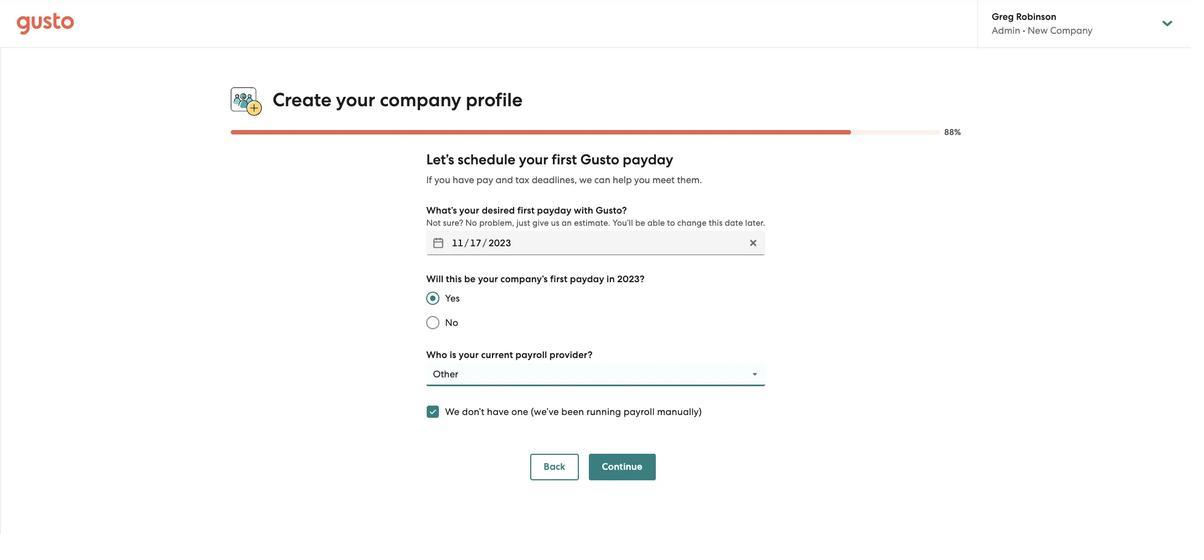 Task type: locate. For each thing, give the bounding box(es) containing it.
deadlines,
[[532, 175, 577, 186]]

0 vertical spatial first
[[552, 151, 577, 168]]

you
[[435, 175, 451, 186], [634, 175, 650, 186]]

this
[[709, 218, 723, 228], [446, 274, 462, 285]]

1 vertical spatial no
[[445, 317, 459, 328]]

first for payday
[[518, 205, 535, 217]]

gusto?
[[596, 205, 627, 217]]

payroll
[[516, 350, 547, 361], [624, 407, 655, 418]]

payday left the in at the right bottom of the page
[[570, 274, 605, 285]]

your right create
[[336, 89, 375, 111]]

1 vertical spatial payroll
[[624, 407, 655, 418]]

first inside what's your desired first payday with gusto? not sure? no problem, just give us an estimate. you'll be able to change this date later.
[[518, 205, 535, 217]]

manually)
[[657, 407, 702, 418]]

if
[[426, 175, 432, 186]]

yes
[[445, 293, 460, 304]]

let's schedule your first gusto payday
[[426, 151, 674, 168]]

0 horizontal spatial be
[[464, 274, 476, 285]]

running
[[587, 407, 621, 418]]

0 horizontal spatial have
[[453, 175, 474, 186]]

2 vertical spatial payday
[[570, 274, 605, 285]]

0 vertical spatial this
[[709, 218, 723, 228]]

have left pay
[[453, 175, 474, 186]]

0 vertical spatial have
[[453, 175, 474, 186]]

first
[[552, 151, 577, 168], [518, 205, 535, 217], [550, 274, 568, 285]]

/ down problem,
[[483, 238, 487, 249]]

been
[[562, 407, 584, 418]]

don't
[[462, 407, 485, 418]]

Year (yyyy) field
[[487, 234, 513, 252]]

change
[[678, 218, 707, 228]]

able
[[648, 218, 665, 228]]

let's
[[426, 151, 454, 168]]

1 / from the left
[[465, 238, 469, 249]]

1 horizontal spatial no
[[466, 218, 477, 228]]

88%
[[945, 127, 962, 137]]

0 horizontal spatial /
[[465, 238, 469, 249]]

provider?
[[550, 350, 593, 361]]

create your company profile
[[273, 89, 523, 111]]

/ left year (yyyy) field
[[465, 238, 469, 249]]

have
[[453, 175, 474, 186], [487, 407, 509, 418]]

admin
[[992, 25, 1021, 36]]

payday up the us
[[537, 205, 572, 217]]

be inside what's your desired first payday with gusto? not sure? no problem, just give us an estimate. you'll be able to change this date later.
[[635, 218, 646, 228]]

2 / from the left
[[483, 238, 487, 249]]

desired
[[482, 205, 515, 217]]

estimate.
[[574, 218, 611, 228]]

0 horizontal spatial payroll
[[516, 350, 547, 361]]

your up sure? on the top
[[460, 205, 480, 217]]

payroll right current
[[516, 350, 547, 361]]

an
[[562, 218, 572, 228]]

be
[[635, 218, 646, 228], [464, 274, 476, 285]]

profile
[[466, 89, 523, 111]]

us
[[551, 218, 560, 228]]

gusto
[[581, 151, 620, 168]]

1 horizontal spatial this
[[709, 218, 723, 228]]

0 horizontal spatial you
[[435, 175, 451, 186]]

•
[[1023, 25, 1026, 36]]

1 vertical spatial have
[[487, 407, 509, 418]]

0 vertical spatial no
[[466, 218, 477, 228]]

0 vertical spatial payroll
[[516, 350, 547, 361]]

1 horizontal spatial be
[[635, 218, 646, 228]]

be left 'able'
[[635, 218, 646, 228]]

1 horizontal spatial have
[[487, 407, 509, 418]]

will
[[426, 274, 444, 285]]

1 you from the left
[[435, 175, 451, 186]]

if you have pay and tax deadlines, we can help you meet them.
[[426, 175, 702, 186]]

greg
[[992, 11, 1014, 23]]

0 horizontal spatial no
[[445, 317, 459, 328]]

2023?
[[618, 274, 645, 285]]

0 vertical spatial payday
[[623, 151, 674, 168]]

payroll right running
[[624, 407, 655, 418]]

1 horizontal spatial payroll
[[624, 407, 655, 418]]

greg robinson admin • new company
[[992, 11, 1093, 36]]

this left date
[[709, 218, 723, 228]]

not
[[426, 218, 441, 228]]

meet
[[653, 175, 675, 186]]

have for you
[[453, 175, 474, 186]]

first up if you have pay and tax deadlines, we can help you meet them.
[[552, 151, 577, 168]]

We don't have one (we've been running payroll manually) checkbox
[[421, 400, 445, 424]]

you'll
[[613, 218, 633, 228]]

home image
[[17, 12, 74, 35]]

continue
[[602, 461, 643, 473]]

you right help
[[634, 175, 650, 186]]

be right will
[[464, 274, 476, 285]]

create
[[273, 89, 332, 111]]

this inside what's your desired first payday with gusto? not sure? no problem, just give us an estimate. you'll be able to change this date later.
[[709, 218, 723, 228]]

pay
[[477, 175, 494, 186]]

no down yes
[[445, 317, 459, 328]]

in
[[607, 274, 615, 285]]

payday
[[623, 151, 674, 168], [537, 205, 572, 217], [570, 274, 605, 285]]

2 vertical spatial first
[[550, 274, 568, 285]]

your
[[336, 89, 375, 111], [519, 151, 549, 168], [460, 205, 480, 217], [478, 274, 498, 285], [459, 350, 479, 361]]

0 vertical spatial be
[[635, 218, 646, 228]]

can
[[595, 175, 611, 186]]

no right sure? on the top
[[466, 218, 477, 228]]

1 vertical spatial this
[[446, 274, 462, 285]]

this right will
[[446, 274, 462, 285]]

first up just
[[518, 205, 535, 217]]

/
[[465, 238, 469, 249], [483, 238, 487, 249]]

1 vertical spatial first
[[518, 205, 535, 217]]

1 vertical spatial payday
[[537, 205, 572, 217]]

date
[[725, 218, 743, 228]]

1 horizontal spatial /
[[483, 238, 487, 249]]

first right company's at bottom
[[550, 274, 568, 285]]

no
[[466, 218, 477, 228], [445, 317, 459, 328]]

company
[[1051, 25, 1093, 36]]

1 horizontal spatial you
[[634, 175, 650, 186]]

problem,
[[479, 218, 515, 228]]

company's
[[501, 274, 548, 285]]

continue button
[[589, 454, 656, 481]]

have left one
[[487, 407, 509, 418]]

payday up meet
[[623, 151, 674, 168]]

you right if
[[435, 175, 451, 186]]



Task type: describe. For each thing, give the bounding box(es) containing it.
who
[[426, 350, 448, 361]]

what's
[[426, 205, 457, 217]]

first for gusto
[[552, 151, 577, 168]]

what's your desired first payday with gusto? not sure? no problem, just give us an estimate. you'll be able to change this date later.
[[426, 205, 766, 228]]

1 vertical spatial be
[[464, 274, 476, 285]]

with
[[574, 205, 594, 217]]

schedule
[[458, 151, 516, 168]]

Month (mm) field
[[451, 234, 465, 252]]

who is your current payroll provider?
[[426, 350, 593, 361]]

back link
[[531, 454, 579, 481]]

your left company's at bottom
[[478, 274, 498, 285]]

give
[[533, 218, 549, 228]]

your up tax
[[519, 151, 549, 168]]

to
[[667, 218, 675, 228]]

2 you from the left
[[634, 175, 650, 186]]

Day (dd) field
[[469, 234, 483, 252]]

back
[[544, 461, 566, 473]]

we
[[445, 407, 460, 418]]

(we've
[[531, 407, 559, 418]]

them.
[[677, 175, 702, 186]]

No radio
[[421, 311, 445, 335]]

we don't have one (we've been running payroll manually)
[[445, 407, 702, 418]]

Yes radio
[[421, 286, 445, 311]]

no inside what's your desired first payday with gusto? not sure? no problem, just give us an estimate. you'll be able to change this date later.
[[466, 218, 477, 228]]

will this be your company's first payday in 2023?
[[426, 274, 645, 285]]

new
[[1028, 25, 1048, 36]]

is
[[450, 350, 457, 361]]

we
[[579, 175, 592, 186]]

current
[[481, 350, 513, 361]]

your right is
[[459, 350, 479, 361]]

company
[[380, 89, 461, 111]]

tax
[[516, 175, 530, 186]]

just
[[517, 218, 531, 228]]

sure?
[[443, 218, 464, 228]]

payday inside what's your desired first payday with gusto? not sure? no problem, just give us an estimate. you'll be able to change this date later.
[[537, 205, 572, 217]]

robinson
[[1017, 11, 1057, 23]]

later.
[[746, 218, 766, 228]]

your inside what's your desired first payday with gusto? not sure? no problem, just give us an estimate. you'll be able to change this date later.
[[460, 205, 480, 217]]

help
[[613, 175, 632, 186]]

0 horizontal spatial this
[[446, 274, 462, 285]]

have for don't
[[487, 407, 509, 418]]

one
[[512, 407, 529, 418]]

and
[[496, 175, 513, 186]]



Task type: vqa. For each thing, say whether or not it's contained in the screenshot.
bottom CONTACT
no



